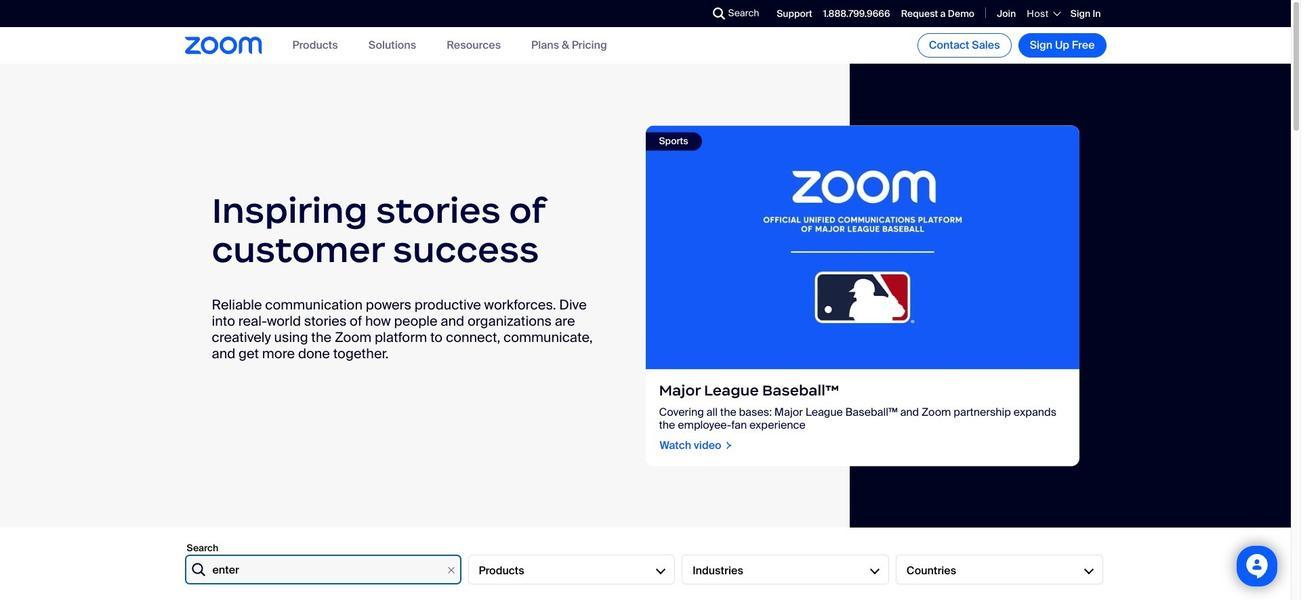 Task type: locate. For each thing, give the bounding box(es) containing it.
zoom logo image
[[185, 37, 262, 54]]

major league baseball™ image
[[646, 125, 1079, 369]]

main content
[[0, 64, 1291, 600]]

None text field
[[185, 555, 461, 585]]

clear search image
[[444, 563, 458, 578]]

None search field
[[663, 3, 716, 24]]



Task type: vqa. For each thing, say whether or not it's contained in the screenshot.
the Search image
yes



Task type: describe. For each thing, give the bounding box(es) containing it.
search image
[[713, 7, 725, 20]]

search image
[[713, 7, 725, 20]]



